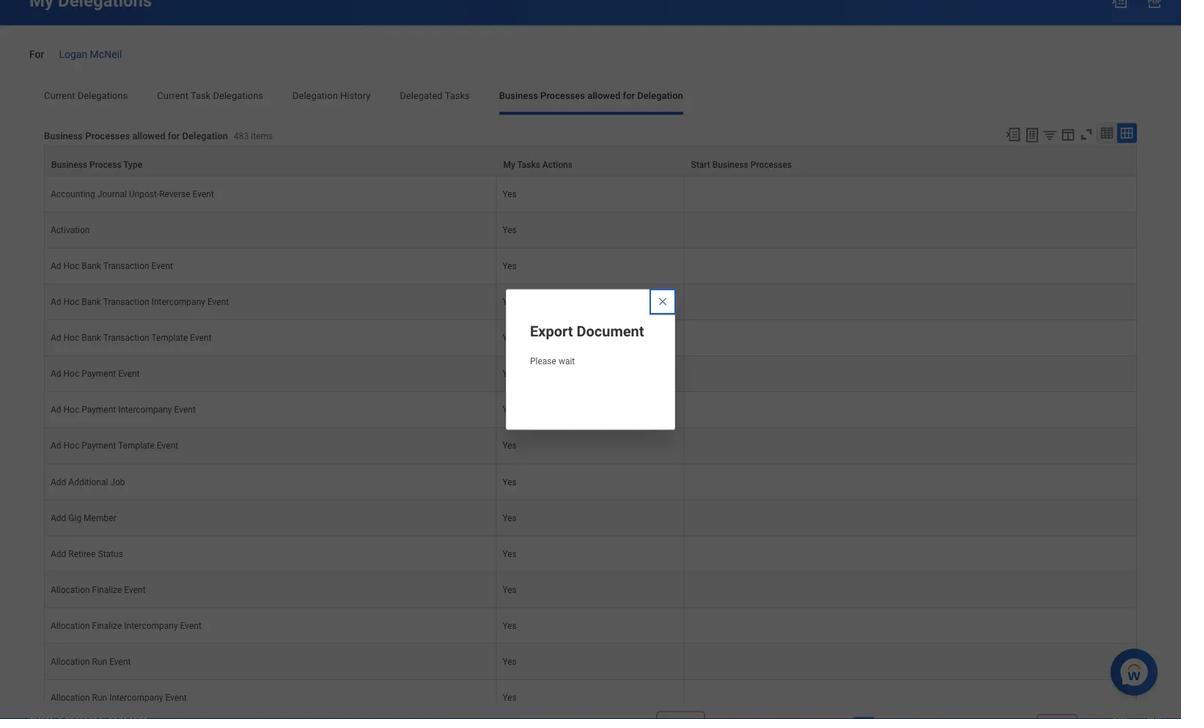Task type: locate. For each thing, give the bounding box(es) containing it.
business left process
[[51, 160, 87, 170]]

processes for business processes allowed for delegation
[[541, 90, 585, 101]]

0 vertical spatial payment
[[82, 370, 116, 380]]

1 cell from the top
[[685, 177, 1137, 213]]

17 row from the top
[[44, 681, 1137, 717]]

add left gig
[[51, 514, 66, 524]]

3 ad from the top
[[51, 334, 61, 344]]

allowed
[[588, 90, 621, 101], [132, 131, 165, 142]]

0 vertical spatial accounting
[[51, 154, 95, 164]]

list
[[853, 718, 982, 719]]

template down ad hoc payment intercompany event at the left bottom
[[118, 442, 155, 452]]

row containing accounting journal unpost intercompany event
[[44, 141, 1137, 177]]

allocation down allocation run event
[[51, 694, 90, 704]]

current
[[44, 90, 75, 101], [157, 90, 188, 101]]

0 vertical spatial transaction
[[103, 262, 149, 272]]

cell
[[685, 177, 1137, 213], [685, 213, 1137, 249], [685, 249, 1137, 285], [685, 285, 1137, 321], [685, 321, 1137, 357], [685, 393, 1137, 429], [685, 429, 1137, 465], [685, 465, 1137, 501], [685, 501, 1137, 537], [685, 537, 1137, 573], [685, 573, 1137, 609], [685, 609, 1137, 645]]

yes for add retiree status
[[503, 550, 517, 560]]

transaction down ad hoc bank transaction intercompany event
[[103, 334, 149, 344]]

business processes allowed for delegation
[[499, 90, 683, 101]]

export to excel image
[[1111, 0, 1129, 10]]

delegations down "mcneil"
[[78, 90, 128, 101]]

business up my
[[499, 90, 538, 101]]

8 cell from the top
[[685, 465, 1137, 501]]

1 accounting from the top
[[51, 154, 95, 164]]

payment
[[82, 370, 116, 380], [82, 406, 116, 416], [82, 442, 116, 452]]

2 bank from the top
[[82, 298, 101, 308]]

my
[[503, 160, 515, 170]]

actions
[[543, 160, 573, 170]]

10 row from the top
[[44, 429, 1137, 465]]

template down ad hoc bank transaction intercompany event
[[151, 334, 188, 344]]

7 cell from the top
[[685, 429, 1137, 465]]

allocation up allocation run event element
[[51, 622, 90, 632]]

ad hoc payment event element
[[51, 367, 140, 380]]

1 payment from the top
[[82, 370, 116, 380]]

bank down ad hoc bank transaction event
[[82, 298, 101, 308]]

0 horizontal spatial allowed
[[132, 131, 165, 142]]

3 allocation from the top
[[51, 658, 90, 668]]

14 yes from the top
[[503, 622, 517, 632]]

processes up actions
[[541, 90, 585, 101]]

5 row from the top
[[44, 249, 1137, 285]]

transaction up ad hoc bank transaction template event element
[[103, 298, 149, 308]]

1 vertical spatial allowed
[[132, 131, 165, 142]]

cell for ad hoc bank transaction intercompany event
[[685, 285, 1137, 321]]

8 row from the top
[[44, 357, 1137, 393]]

1 transaction from the top
[[103, 262, 149, 272]]

business inside tab list
[[499, 90, 538, 101]]

cell for add additional job
[[685, 465, 1137, 501]]

2 payment from the top
[[82, 406, 116, 416]]

add gig member element
[[51, 511, 116, 524]]

0 vertical spatial template
[[151, 334, 188, 344]]

4 yes from the top
[[503, 262, 517, 272]]

allocation for allocation run intercompany event
[[51, 694, 90, 704]]

accounting journal unpost intercompany event element
[[51, 151, 236, 164]]

ad inside 'element'
[[51, 442, 61, 452]]

row
[[44, 141, 1137, 177], [44, 146, 1137, 175], [44, 177, 1137, 213], [44, 213, 1137, 249], [44, 249, 1137, 285], [44, 285, 1137, 321], [44, 321, 1137, 357], [44, 357, 1137, 393], [44, 393, 1137, 429], [44, 429, 1137, 465], [44, 465, 1137, 501], [44, 501, 1137, 537], [44, 537, 1137, 573], [44, 573, 1137, 609], [44, 609, 1137, 645], [44, 645, 1137, 681], [44, 681, 1137, 717]]

0 horizontal spatial processes
[[85, 131, 130, 142]]

1 allocation from the top
[[51, 586, 90, 596]]

2 horizontal spatial processes
[[751, 160, 792, 170]]

tasks inside "popup button"
[[517, 160, 540, 170]]

allocation run intercompany event element
[[51, 691, 187, 704]]

2 vertical spatial payment
[[82, 442, 116, 452]]

1 vertical spatial payment
[[82, 406, 116, 416]]

cell for activation
[[685, 213, 1137, 249]]

for inside tab list
[[623, 90, 635, 101]]

row containing activation
[[44, 213, 1137, 249]]

ad for ad hoc payment event
[[51, 370, 61, 380]]

hoc down ad hoc payment event
[[63, 406, 79, 416]]

delegations
[[78, 90, 128, 101], [213, 90, 263, 101]]

6 ad from the top
[[51, 442, 61, 452]]

1 vertical spatial journal
[[97, 190, 127, 200]]

6 yes from the top
[[503, 334, 517, 344]]

6 row from the top
[[44, 285, 1137, 321]]

0 vertical spatial finalize
[[92, 586, 122, 596]]

0 vertical spatial for
[[623, 90, 635, 101]]

hoc
[[63, 262, 79, 272], [63, 298, 79, 308], [63, 334, 79, 344], [63, 370, 79, 380], [63, 406, 79, 416], [63, 442, 79, 452]]

4 cell from the top
[[685, 285, 1137, 321]]

bank up ad hoc payment event element
[[82, 334, 101, 344]]

hoc down ad hoc bank transaction event
[[63, 298, 79, 308]]

3 add from the top
[[51, 550, 66, 560]]

ad hoc payment template event element
[[51, 439, 178, 452]]

1 add from the top
[[51, 478, 66, 488]]

finalize for intercompany
[[92, 622, 122, 632]]

add for add retiree status
[[51, 550, 66, 560]]

bank down "activation"
[[82, 262, 101, 272]]

allocation for allocation run event
[[51, 658, 90, 668]]

2 row from the top
[[44, 146, 1137, 175]]

13 row from the top
[[44, 537, 1137, 573]]

2 accounting from the top
[[51, 190, 95, 200]]

finalize
[[92, 586, 122, 596], [92, 622, 122, 632]]

region
[[546, 365, 635, 394]]

allocation finalize intercompany event
[[51, 622, 202, 632]]

2 journal from the top
[[97, 190, 127, 200]]

5 hoc from the top
[[63, 406, 79, 416]]

start business processes
[[691, 160, 792, 170]]

payment for intercompany
[[82, 406, 116, 416]]

payment for template
[[82, 442, 116, 452]]

2 cell from the top
[[685, 213, 1137, 249]]

ad hoc payment intercompany event element
[[51, 403, 196, 416]]

mcneil
[[90, 48, 122, 61]]

0 horizontal spatial current
[[44, 90, 75, 101]]

2 vertical spatial transaction
[[103, 334, 149, 344]]

region inside export document dialog
[[546, 365, 635, 394]]

row containing ad hoc payment intercompany event
[[44, 393, 1137, 429]]

row containing ad hoc bank transaction event
[[44, 249, 1137, 285]]

allocation finalize intercompany event element
[[51, 619, 202, 632]]

delegations right task
[[213, 90, 263, 101]]

0 horizontal spatial tasks
[[445, 90, 470, 101]]

ad for ad hoc payment intercompany event
[[51, 406, 61, 416]]

hoc inside 'element'
[[63, 442, 79, 452]]

intercompany down allocation finalize event
[[124, 622, 178, 632]]

accounting
[[51, 154, 95, 164], [51, 190, 95, 200]]

add
[[51, 478, 66, 488], [51, 514, 66, 524], [51, 550, 66, 560]]

event inside 'element'
[[157, 442, 178, 452]]

row containing accounting journal unpost-reverse event
[[44, 177, 1137, 213]]

1 journal from the top
[[97, 154, 127, 164]]

2 run from the top
[[92, 694, 107, 704]]

14 row from the top
[[44, 573, 1137, 609]]

additional
[[68, 478, 108, 488]]

tab list
[[29, 80, 1152, 115]]

yes for activation
[[503, 226, 517, 236]]

2 yes from the top
[[503, 190, 517, 200]]

ad hoc bank transaction template event element
[[51, 331, 212, 344]]

16 row from the top
[[44, 645, 1137, 681]]

business for business processes allowed for delegation 483 items
[[44, 131, 83, 142]]

row containing ad hoc payment template event
[[44, 429, 1137, 465]]

accounting left type
[[51, 154, 95, 164]]

1 vertical spatial accounting
[[51, 190, 95, 200]]

event
[[215, 154, 236, 164], [193, 190, 214, 200], [152, 262, 173, 272], [207, 298, 229, 308], [190, 334, 212, 344], [118, 370, 140, 380], [174, 406, 196, 416], [157, 442, 178, 452], [124, 586, 146, 596], [180, 622, 202, 632], [109, 658, 131, 668], [165, 694, 187, 704]]

retiree
[[68, 550, 96, 560]]

accounting up activation element
[[51, 190, 95, 200]]

template
[[151, 334, 188, 344], [118, 442, 155, 452]]

hoc for ad hoc bank transaction event
[[63, 262, 79, 272]]

0 vertical spatial tasks
[[445, 90, 470, 101]]

run for event
[[92, 658, 107, 668]]

5 cell from the top
[[685, 321, 1137, 357]]

0 horizontal spatial for
[[168, 131, 180, 142]]

journal left unpost
[[97, 154, 127, 164]]

2 delegations from the left
[[213, 90, 263, 101]]

3 cell from the top
[[685, 249, 1137, 285]]

6 cell from the top
[[685, 393, 1137, 429]]

hoc for ad hoc bank transaction intercompany event
[[63, 298, 79, 308]]

business right start
[[713, 160, 749, 170]]

intercompany down business processes allowed for delegation 483 items
[[159, 154, 213, 164]]

payment down ad hoc payment event
[[82, 406, 116, 416]]

transaction for event
[[103, 262, 149, 272]]

2 transaction from the top
[[103, 298, 149, 308]]

1 vertical spatial processes
[[85, 131, 130, 142]]

3 hoc from the top
[[63, 334, 79, 344]]

15 row from the top
[[44, 609, 1137, 645]]

0 vertical spatial run
[[92, 658, 107, 668]]

bank for ad hoc bank transaction template event
[[82, 334, 101, 344]]

0 horizontal spatial delegations
[[78, 90, 128, 101]]

intercompany up ad hoc bank transaction template event element
[[152, 298, 205, 308]]

2 current from the left
[[157, 90, 188, 101]]

3 bank from the top
[[82, 334, 101, 344]]

business processes allowed for delegation 483 items
[[44, 131, 273, 142]]

journal
[[97, 154, 127, 164], [97, 190, 127, 200]]

4 ad from the top
[[51, 370, 61, 380]]

6 hoc from the top
[[63, 442, 79, 452]]

business
[[499, 90, 538, 101], [44, 131, 83, 142], [51, 160, 87, 170], [713, 160, 749, 170]]

tasks right my
[[517, 160, 540, 170]]

12 row from the top
[[44, 501, 1137, 537]]

run inside allocation run event element
[[92, 658, 107, 668]]

483
[[234, 131, 249, 142]]

1 vertical spatial template
[[118, 442, 155, 452]]

row containing allocation run intercompany event
[[44, 681, 1137, 717]]

bank
[[82, 262, 101, 272], [82, 298, 101, 308], [82, 334, 101, 344]]

reverse
[[159, 190, 190, 200]]

0 vertical spatial bank
[[82, 262, 101, 272]]

2 vertical spatial bank
[[82, 334, 101, 344]]

2 vertical spatial add
[[51, 550, 66, 560]]

0 vertical spatial allowed
[[588, 90, 621, 101]]

transaction for intercompany
[[103, 298, 149, 308]]

payment inside 'element'
[[82, 442, 116, 452]]

row containing allocation run event
[[44, 645, 1137, 681]]

yes for allocation run event
[[503, 658, 517, 668]]

for
[[623, 90, 635, 101], [168, 131, 180, 142]]

allocation down retiree
[[51, 586, 90, 596]]

allocation finalize event element
[[51, 583, 146, 596]]

run
[[92, 658, 107, 668], [92, 694, 107, 704]]

12 yes from the top
[[503, 550, 517, 560]]

click to view/edit grid preferences image
[[1060, 127, 1077, 143]]

2 horizontal spatial delegation
[[638, 90, 683, 101]]

3 yes from the top
[[503, 226, 517, 236]]

tasks right "delegated"
[[445, 90, 470, 101]]

hoc up ad hoc payment event element
[[63, 334, 79, 344]]

accounting for accounting journal unpost-reverse event
[[51, 190, 95, 200]]

1 horizontal spatial processes
[[541, 90, 585, 101]]

ad hoc bank transaction template event
[[51, 334, 212, 344]]

1 horizontal spatial delegations
[[213, 90, 263, 101]]

tab list containing current delegations
[[29, 80, 1152, 115]]

2 allocation from the top
[[51, 622, 90, 632]]

ad
[[51, 262, 61, 272], [51, 298, 61, 308], [51, 334, 61, 344], [51, 370, 61, 380], [51, 406, 61, 416], [51, 442, 61, 452]]

4 allocation from the top
[[51, 694, 90, 704]]

processes right start
[[751, 160, 792, 170]]

transaction
[[103, 262, 149, 272], [103, 298, 149, 308], [103, 334, 149, 344]]

intercompany
[[159, 154, 213, 164], [152, 298, 205, 308], [118, 406, 172, 416], [124, 622, 178, 632], [109, 694, 163, 704]]

1 vertical spatial for
[[168, 131, 180, 142]]

4 row from the top
[[44, 213, 1137, 249]]

1 horizontal spatial for
[[623, 90, 635, 101]]

1 horizontal spatial current
[[157, 90, 188, 101]]

processes up process
[[85, 131, 130, 142]]

task
[[191, 90, 211, 101]]

start
[[691, 160, 710, 170]]

yes for ad hoc bank transaction template event
[[503, 334, 517, 344]]

5 ad from the top
[[51, 406, 61, 416]]

1 current from the left
[[44, 90, 75, 101]]

2 add from the top
[[51, 514, 66, 524]]

3 row from the top
[[44, 177, 1137, 213]]

my tasks actions
[[503, 160, 573, 170]]

logan mcneil link
[[59, 45, 122, 61]]

allowed up the accounting journal unpost intercompany event element
[[132, 131, 165, 142]]

hoc up add additional job element
[[63, 442, 79, 452]]

11 cell from the top
[[685, 573, 1137, 609]]

0 vertical spatial journal
[[97, 154, 127, 164]]

5 yes from the top
[[503, 298, 517, 308]]

unpost
[[129, 154, 157, 164]]

1 row from the top
[[44, 141, 1137, 177]]

payment up add additional job element
[[82, 442, 116, 452]]

1 finalize from the top
[[92, 586, 122, 596]]

add left additional
[[51, 478, 66, 488]]

1 horizontal spatial allowed
[[588, 90, 621, 101]]

transaction up ad hoc bank transaction intercompany event element
[[103, 262, 149, 272]]

cell for ad hoc bank transaction template event
[[685, 321, 1137, 357]]

10 yes from the top
[[503, 478, 517, 488]]

for
[[29, 48, 44, 61]]

current left task
[[157, 90, 188, 101]]

9 row from the top
[[44, 393, 1137, 429]]

11 row from the top
[[44, 465, 1137, 501]]

row containing allocation finalize event
[[44, 573, 1137, 609]]

7 row from the top
[[44, 321, 1137, 357]]

13 yes from the top
[[503, 586, 517, 596]]

add left retiree
[[51, 550, 66, 560]]

1 ad from the top
[[51, 262, 61, 272]]

yes
[[503, 154, 517, 164], [503, 190, 517, 200], [503, 226, 517, 236], [503, 262, 517, 272], [503, 298, 517, 308], [503, 334, 517, 344], [503, 370, 517, 380], [503, 406, 517, 416], [503, 442, 517, 452], [503, 478, 517, 488], [503, 514, 517, 524], [503, 550, 517, 560], [503, 586, 517, 596], [503, 622, 517, 632], [503, 658, 517, 668], [503, 694, 517, 704]]

1 horizontal spatial tasks
[[517, 160, 540, 170]]

hoc up ad hoc payment intercompany event element
[[63, 370, 79, 380]]

allowed for business processes allowed for delegation 483 items
[[132, 131, 165, 142]]

cell for ad hoc payment template event
[[685, 429, 1137, 465]]

export to excel image
[[1005, 127, 1022, 143]]

allocation run event element
[[51, 655, 131, 668]]

3 payment from the top
[[82, 442, 116, 452]]

select to filter grid data image
[[1042, 127, 1058, 143]]

1 run from the top
[[92, 658, 107, 668]]

allocation
[[51, 586, 90, 596], [51, 622, 90, 632], [51, 658, 90, 668], [51, 694, 90, 704]]

ad hoc payment template event
[[51, 442, 178, 452]]

row containing ad hoc payment event
[[44, 357, 1137, 393]]

export document
[[546, 337, 630, 350]]

tasks
[[445, 90, 470, 101], [517, 160, 540, 170]]

1 vertical spatial finalize
[[92, 622, 122, 632]]

2 finalize from the top
[[92, 622, 122, 632]]

1 bank from the top
[[82, 262, 101, 272]]

1 vertical spatial bank
[[82, 298, 101, 308]]

delegated tasks
[[400, 90, 470, 101]]

0 horizontal spatial delegation
[[182, 131, 228, 142]]

activation element
[[51, 223, 90, 236]]

0 vertical spatial processes
[[541, 90, 585, 101]]

15 yes from the top
[[503, 658, 517, 668]]

accounting journal unpost-reverse event
[[51, 190, 214, 200]]

journal down process
[[97, 190, 127, 200]]

run up allocation run intercompany event element
[[92, 658, 107, 668]]

allowed up my tasks actions "popup button"
[[588, 90, 621, 101]]

for for business processes allowed for delegation 483 items
[[168, 131, 180, 142]]

hoc down "activation"
[[63, 262, 79, 272]]

4 hoc from the top
[[63, 370, 79, 380]]

hoc for ad hoc bank transaction template event
[[63, 334, 79, 344]]

1 hoc from the top
[[63, 262, 79, 272]]

toolbar
[[999, 123, 1137, 146]]

processes
[[541, 90, 585, 101], [85, 131, 130, 142], [751, 160, 792, 170]]

finalize down status
[[92, 586, 122, 596]]

payment up ad hoc payment intercompany event element
[[82, 370, 116, 380]]

allocation up allocation run intercompany event element
[[51, 658, 90, 668]]

9 yes from the top
[[503, 442, 517, 452]]

tasks inside tab list
[[445, 90, 470, 101]]

current down the logan
[[44, 90, 75, 101]]

2 ad from the top
[[51, 298, 61, 308]]

3 transaction from the top
[[103, 334, 149, 344]]

delegation
[[293, 90, 338, 101], [638, 90, 683, 101], [182, 131, 228, 142]]

12 cell from the top
[[685, 609, 1137, 645]]

0 vertical spatial add
[[51, 478, 66, 488]]

run down allocation run event
[[92, 694, 107, 704]]

1 vertical spatial tasks
[[517, 160, 540, 170]]

8 yes from the top
[[503, 406, 517, 416]]

run inside allocation run intercompany event element
[[92, 694, 107, 704]]

1 vertical spatial run
[[92, 694, 107, 704]]

2 vertical spatial processes
[[751, 160, 792, 170]]

2 hoc from the top
[[63, 298, 79, 308]]

10 cell from the top
[[685, 537, 1137, 573]]

delegation history
[[293, 90, 371, 101]]

finalize down allocation finalize event
[[92, 622, 122, 632]]

export
[[546, 337, 578, 350]]

1 vertical spatial transaction
[[103, 298, 149, 308]]

business up business process type
[[44, 131, 83, 142]]

1 vertical spatial add
[[51, 514, 66, 524]]

ad hoc bank transaction event
[[51, 262, 173, 272]]

row containing ad hoc bank transaction template event
[[44, 321, 1137, 357]]



Task type: vqa. For each thing, say whether or not it's contained in the screenshot.
Actions
yes



Task type: describe. For each thing, give the bounding box(es) containing it.
start business processes button
[[685, 147, 1137, 174]]

add for add gig member
[[51, 514, 66, 524]]

ad for ad hoc bank transaction event
[[51, 262, 61, 272]]

export to worksheets image
[[1024, 127, 1041, 144]]

row containing allocation finalize intercompany event
[[44, 609, 1137, 645]]

document
[[580, 337, 630, 350]]

items per page element
[[577, 703, 705, 719]]

business for business processes allowed for delegation
[[499, 90, 538, 101]]

allocation for allocation finalize intercompany event
[[51, 622, 90, 632]]

business for business process type
[[51, 160, 87, 170]]

cell for ad hoc payment intercompany event
[[685, 393, 1137, 429]]

delegation for business processes allowed for delegation
[[638, 90, 683, 101]]

row containing add retiree status
[[44, 537, 1137, 573]]

16 yes from the top
[[503, 694, 517, 704]]

yes for ad hoc bank transaction intercompany event
[[503, 298, 517, 308]]

journal for unpost
[[97, 154, 127, 164]]

business process type button
[[45, 147, 496, 174]]

tasks for delegated
[[445, 90, 470, 101]]

add retiree status element
[[51, 547, 123, 560]]

current task delegations
[[157, 90, 263, 101]]

current for current task delegations
[[157, 90, 188, 101]]

add retiree status
[[51, 550, 123, 560]]

add additional job
[[51, 478, 125, 488]]

intercompany down allocation run event
[[109, 694, 163, 704]]

status
[[98, 550, 123, 560]]

row containing add gig member
[[44, 501, 1137, 537]]

yes for add additional job
[[503, 478, 517, 488]]

finalize for event
[[92, 586, 122, 596]]

template inside ad hoc bank transaction template event element
[[151, 334, 188, 344]]

cell for add retiree status
[[685, 537, 1137, 573]]

gig
[[68, 514, 82, 524]]

hoc for ad hoc payment template event
[[63, 442, 79, 452]]

add additional job element
[[51, 475, 125, 488]]

1 yes from the top
[[503, 154, 517, 164]]

logan mcneil
[[59, 48, 122, 61]]

ad for ad hoc payment template event
[[51, 442, 61, 452]]

cell for accounting journal unpost-reverse event
[[685, 177, 1137, 213]]

accounting journal unpost intercompany event
[[51, 154, 236, 164]]

allocation run event
[[51, 658, 131, 668]]

ad hoc payment event
[[51, 370, 140, 380]]

accounting journal unpost-reverse event element
[[51, 187, 214, 200]]

ad for ad hoc bank transaction intercompany event
[[51, 298, 61, 308]]

delegation for business processes allowed for delegation 483 items
[[182, 131, 228, 142]]

ad for ad hoc bank transaction template event
[[51, 334, 61, 344]]

cell for ad hoc bank transaction event
[[685, 249, 1137, 285]]

transaction for template
[[103, 334, 149, 344]]

process
[[89, 160, 121, 170]]

activation
[[51, 226, 90, 236]]

11 yes from the top
[[503, 514, 517, 524]]

yes for accounting journal unpost-reverse event
[[503, 190, 517, 200]]

member
[[84, 514, 116, 524]]

journal for unpost-
[[97, 190, 127, 200]]

items
[[251, 131, 273, 142]]

1 horizontal spatial delegation
[[293, 90, 338, 101]]

history
[[340, 90, 371, 101]]

ad hoc payment intercompany event
[[51, 406, 196, 416]]

row containing add additional job
[[44, 465, 1137, 501]]

allocation run intercompany event
[[51, 694, 187, 704]]

yes for ad hoc payment intercompany event
[[503, 406, 517, 416]]

payment for event
[[82, 370, 116, 380]]

yes for allocation finalize intercompany event
[[503, 622, 517, 632]]

accounting for accounting journal unpost intercompany event
[[51, 154, 95, 164]]

yes for allocation finalize event
[[503, 586, 517, 596]]

hoc for ad hoc payment event
[[63, 370, 79, 380]]

my tasks actions button
[[497, 147, 684, 174]]

processes for business processes allowed for delegation 483 items
[[85, 131, 130, 142]]

template inside ad hoc payment template event 'element'
[[118, 442, 155, 452]]

table image
[[1100, 126, 1115, 141]]

job
[[110, 478, 125, 488]]

hoc for ad hoc payment intercompany event
[[63, 406, 79, 416]]

fullscreen image
[[1079, 127, 1095, 143]]

row containing business process type
[[44, 146, 1137, 175]]

ad hoc bank transaction intercompany event
[[51, 298, 229, 308]]

yes for ad hoc payment template event
[[503, 442, 517, 452]]

allowed for business processes allowed for delegation
[[588, 90, 621, 101]]

row containing ad hoc bank transaction intercompany event
[[44, 285, 1137, 321]]

delegated
[[400, 90, 443, 101]]

allocation finalize event
[[51, 586, 146, 596]]

9 cell from the top
[[685, 501, 1137, 537]]

for for business processes allowed for delegation
[[623, 90, 635, 101]]

type
[[123, 160, 142, 170]]

logan
[[59, 48, 87, 61]]

add for add additional job
[[51, 478, 66, 488]]

ad hoc bank transaction event element
[[51, 259, 173, 272]]

current for current delegations
[[44, 90, 75, 101]]

view printable version (pdf) image
[[1146, 0, 1164, 10]]

action bar region
[[546, 365, 635, 394]]

bank for ad hoc bank transaction event
[[82, 262, 101, 272]]

export document dialog
[[528, 312, 653, 407]]

expand table image
[[1120, 126, 1135, 141]]

current delegations
[[44, 90, 128, 101]]

unpost-
[[129, 190, 159, 200]]

cell for allocation finalize event
[[685, 573, 1137, 609]]

business process type
[[51, 160, 142, 170]]

bank for ad hoc bank transaction intercompany event
[[82, 298, 101, 308]]

add gig member
[[51, 514, 116, 524]]

allocation for allocation finalize event
[[51, 586, 90, 596]]

yes for ad hoc bank transaction event
[[503, 262, 517, 272]]

run for intercompany
[[92, 694, 107, 704]]

7 yes from the top
[[503, 370, 517, 380]]

intercompany up ad hoc payment template event 'element'
[[118, 406, 172, 416]]

cell for allocation finalize intercompany event
[[685, 609, 1137, 645]]

tasks for my
[[517, 160, 540, 170]]

ad hoc bank transaction intercompany event element
[[51, 295, 229, 308]]

1 delegations from the left
[[78, 90, 128, 101]]

processes inside popup button
[[751, 160, 792, 170]]



